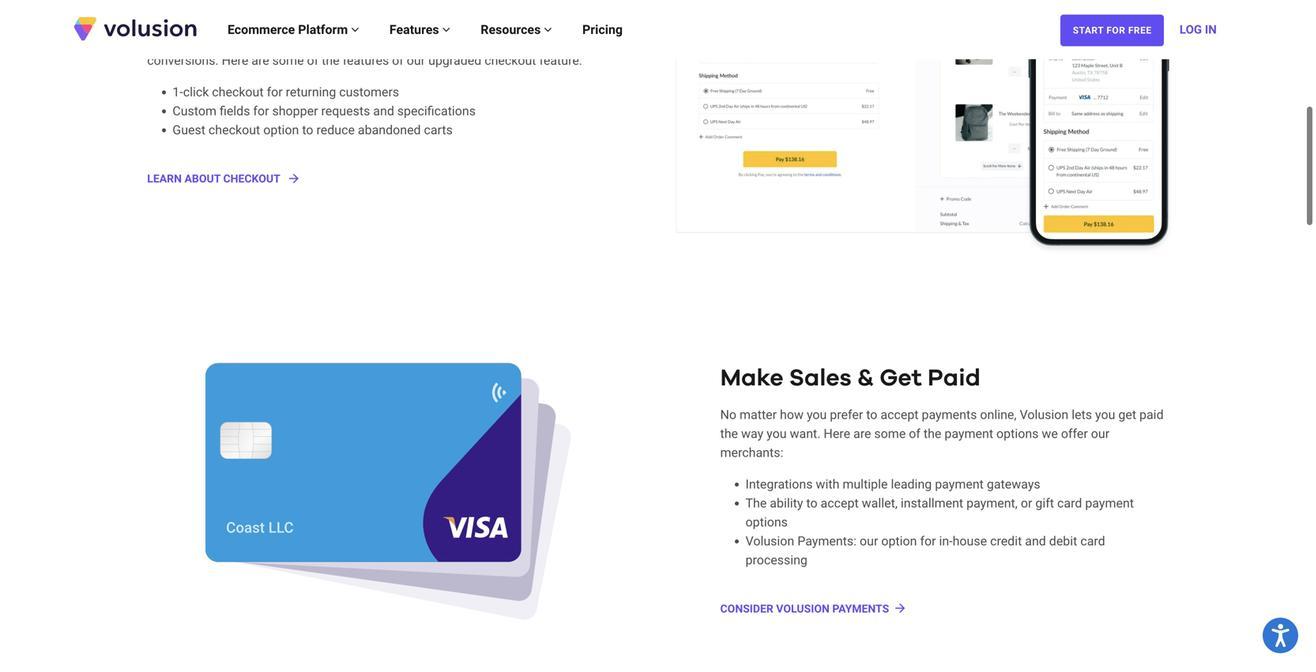 Task type: describe. For each thing, give the bounding box(es) containing it.
encourages
[[519, 34, 584, 49]]

get
[[880, 366, 922, 390]]

specifications
[[397, 104, 476, 119]]

wallet,
[[862, 496, 898, 511]]

angle down image
[[442, 23, 450, 36]]

or
[[1021, 496, 1032, 511]]

get
[[1118, 407, 1136, 422]]

shopper
[[272, 104, 318, 119]]

ability
[[770, 496, 803, 511]]

checkout down resources on the left top
[[485, 53, 536, 68]]

here inside the no matter how you prefer to accept payments online, volusion lets you get paid the way you want. here are some of the payment options we offer our merchants:
[[824, 426, 850, 441]]

2 horizontal spatial you
[[1095, 407, 1115, 422]]

integrations with multiple leading payment gateways the ability to accept wallet, installment payment, or gift card payment options volusion payments: our option for in-house credit and debit card processing
[[746, 477, 1134, 568]]

click
[[183, 85, 209, 100]]

make
[[720, 366, 783, 390]]

pricing link
[[567, 6, 638, 53]]

log in
[[1180, 23, 1217, 36]]

platform
[[298, 22, 348, 37]]

0 horizontal spatial of
[[307, 53, 319, 68]]

simple,
[[198, 34, 239, 49]]

paid
[[928, 366, 981, 390]]

friction
[[452, 34, 491, 49]]

open accessibe: accessibility options, statement and help image
[[1272, 624, 1289, 647]]

installment
[[901, 496, 963, 511]]

about
[[184, 172, 220, 185]]

consider volusion payments arrow_forward
[[720, 601, 907, 616]]

requests
[[321, 104, 370, 119]]

payment inside the no matter how you prefer to accept payments online, volusion lets you get paid the way you want. here are some of the payment options we offer our merchants:
[[945, 426, 993, 441]]

1 horizontal spatial of
[[392, 53, 404, 68]]

make sales & get paid
[[720, 366, 981, 390]]

our inside deliver a simple, linear checkout process that reduces friction and encourages conversions. here are some of the features of our upgraded checkout feature:
[[407, 53, 425, 68]]

consider
[[720, 602, 773, 615]]

returning
[[286, 85, 336, 100]]

fields
[[220, 104, 250, 119]]

paid
[[1139, 407, 1164, 422]]

merchants:
[[720, 445, 783, 460]]

1 horizontal spatial you
[[807, 407, 827, 422]]

no
[[720, 407, 736, 422]]

and inside integrations with multiple leading payment gateways the ability to accept wallet, installment payment, or gift card payment options volusion payments: our option for in-house credit and debit card processing
[[1025, 534, 1046, 549]]

here inside deliver a simple, linear checkout process that reduces friction and encourages conversions. here are some of the features of our upgraded checkout feature:
[[222, 53, 248, 68]]

to inside the no matter how you prefer to accept payments online, volusion lets you get paid the way you want. here are some of the payment options we offer our merchants:
[[866, 407, 877, 422]]

1 vertical spatial payment
[[935, 477, 984, 492]]

matter
[[740, 407, 777, 422]]

to inside integrations with multiple leading payment gateways the ability to accept wallet, installment payment, or gift card payment options volusion payments: our option for in-house credit and debit card processing
[[806, 496, 818, 511]]

log in link
[[1180, 6, 1217, 53]]

checkout up fields in the left of the page
[[212, 85, 264, 100]]

start for free link
[[1061, 15, 1164, 46]]

debit
[[1049, 534, 1077, 549]]

options inside integrations with multiple leading payment gateways the ability to accept wallet, installment payment, or gift card payment options volusion payments: our option for in-house credit and debit card processing
[[746, 515, 788, 530]]

that
[[378, 34, 401, 49]]

custom
[[173, 104, 217, 119]]

learn
[[147, 172, 182, 185]]

options inside the no matter how you prefer to accept payments online, volusion lets you get paid the way you want. here are some of the payment options we offer our merchants:
[[996, 426, 1039, 441]]

house
[[953, 534, 987, 549]]

1-click checkout for returning customers custom fields for shopper requests and specifications guest checkout option to reduce abandoned carts
[[173, 85, 476, 138]]

the
[[746, 496, 767, 511]]

conversions.
[[147, 53, 219, 68]]

a
[[188, 34, 195, 49]]

resources
[[481, 22, 544, 37]]

gift
[[1035, 496, 1054, 511]]

leading
[[891, 477, 932, 492]]

payment,
[[967, 496, 1018, 511]]

way
[[741, 426, 763, 441]]

0 horizontal spatial you
[[767, 426, 787, 441]]

checkout
[[223, 172, 280, 185]]

arrow_forward for wallet,
[[893, 601, 907, 616]]

reduces
[[404, 34, 448, 49]]

ecommerce platform
[[228, 22, 351, 37]]

guest
[[173, 123, 205, 138]]

multiple
[[843, 477, 888, 492]]

ecommerce platform link
[[212, 6, 374, 53]]

integrations
[[746, 477, 813, 492]]

learn about checkout arrow_forward
[[147, 171, 301, 186]]

resources link
[[466, 6, 567, 53]]

of inside the no matter how you prefer to accept payments online, volusion lets you get paid the way you want. here are some of the payment options we offer our merchants:
[[909, 426, 921, 441]]

free
[[1128, 25, 1152, 36]]

in
[[1205, 23, 1217, 36]]

volusion
[[776, 602, 830, 615]]

carts
[[424, 123, 453, 138]]

upgraded
[[428, 53, 481, 68]]

volusion inside the no matter how you prefer to accept payments online, volusion lets you get paid the way you want. here are some of the payment options we offer our merchants:
[[1020, 407, 1069, 422]]

in-
[[939, 534, 953, 549]]

offer
[[1061, 426, 1088, 441]]

are inside deliver a simple, linear checkout process that reduces friction and encourages conversions. here are some of the features of our upgraded checkout feature:
[[251, 53, 269, 68]]

checkout down fields in the left of the page
[[209, 123, 260, 138]]



Task type: locate. For each thing, give the bounding box(es) containing it.
our right the offer on the bottom right
[[1091, 426, 1110, 441]]

1-
[[173, 85, 183, 100]]

credit
[[990, 534, 1022, 549]]

for up shopper
[[267, 85, 283, 100]]

online,
[[980, 407, 1017, 422]]

0 horizontal spatial options
[[746, 515, 788, 530]]

payment up installment
[[935, 477, 984, 492]]

0 horizontal spatial arrow_forward
[[287, 171, 301, 186]]

2 vertical spatial to
[[806, 496, 818, 511]]

&
[[857, 366, 874, 390]]

some up leading
[[874, 426, 906, 441]]

1 horizontal spatial arrow_forward
[[893, 601, 907, 616]]

the inside deliver a simple, linear checkout process that reduces friction and encourages conversions. here are some of the features of our upgraded checkout feature:
[[322, 53, 340, 68]]

accept down with at the bottom of the page
[[821, 496, 859, 511]]

2 vertical spatial payment
[[1085, 496, 1134, 511]]

0 horizontal spatial some
[[272, 53, 304, 68]]

2 horizontal spatial to
[[866, 407, 877, 422]]

1 horizontal spatial options
[[996, 426, 1039, 441]]

abandoned
[[358, 123, 421, 138]]

1 horizontal spatial option
[[881, 534, 917, 549]]

1 vertical spatial card
[[1080, 534, 1105, 549]]

here down simple,
[[222, 53, 248, 68]]

the
[[322, 53, 340, 68], [720, 426, 738, 441], [924, 426, 941, 441]]

start for free
[[1073, 25, 1152, 36]]

0 vertical spatial volusion
[[1020, 407, 1069, 422]]

options down "online,"
[[996, 426, 1039, 441]]

1 vertical spatial and
[[373, 104, 394, 119]]

features
[[343, 53, 389, 68]]

some down ecommerce platform
[[272, 53, 304, 68]]

0 vertical spatial to
[[302, 123, 313, 138]]

1 horizontal spatial some
[[874, 426, 906, 441]]

0 vertical spatial accept
[[881, 407, 919, 422]]

1 vertical spatial option
[[881, 534, 917, 549]]

1 horizontal spatial to
[[806, 496, 818, 511]]

volusion
[[1020, 407, 1069, 422], [746, 534, 794, 549]]

1 horizontal spatial angle down image
[[544, 23, 552, 36]]

volusion up we
[[1020, 407, 1069, 422]]

no matter how you prefer to accept payments online, volusion lets you get paid the way you want. here are some of the payment options we offer our merchants:
[[720, 407, 1164, 460]]

2 vertical spatial our
[[860, 534, 878, 549]]

card right gift
[[1057, 496, 1082, 511]]

prefer
[[830, 407, 863, 422]]

here
[[222, 53, 248, 68], [824, 426, 850, 441]]

1 vertical spatial some
[[874, 426, 906, 441]]

0 vertical spatial are
[[251, 53, 269, 68]]

our
[[407, 53, 425, 68], [1091, 426, 1110, 441], [860, 534, 878, 549]]

are inside the no matter how you prefer to accept payments online, volusion lets you get paid the way you want. here are some of the payment options we offer our merchants:
[[853, 426, 871, 441]]

some inside the no matter how you prefer to accept payments online, volusion lets you get paid the way you want. here are some of the payment options we offer our merchants:
[[874, 426, 906, 441]]

0 vertical spatial for
[[267, 85, 283, 100]]

angle down image for ecommerce platform
[[351, 23, 359, 36]]

want.
[[790, 426, 821, 441]]

arrow_forward right 'payments'
[[893, 601, 907, 616]]

2 vertical spatial for
[[920, 534, 936, 549]]

feature:
[[539, 53, 582, 68]]

0 vertical spatial here
[[222, 53, 248, 68]]

and inside deliver a simple, linear checkout process that reduces friction and encourages conversions. here are some of the features of our upgraded checkout feature:
[[494, 34, 515, 49]]

some
[[272, 53, 304, 68], [874, 426, 906, 441]]

to inside 1-click checkout for returning customers custom fields for shopper requests and specifications guest checkout option to reduce abandoned carts
[[302, 123, 313, 138]]

2 horizontal spatial and
[[1025, 534, 1046, 549]]

checkout
[[276, 34, 327, 49], [485, 53, 536, 68], [212, 85, 264, 100], [209, 123, 260, 138]]

card image image
[[205, 362, 574, 622]]

you left get
[[1095, 407, 1115, 422]]

pricing
[[582, 22, 623, 37]]

ecommerce
[[228, 22, 295, 37]]

angle down image
[[351, 23, 359, 36], [544, 23, 552, 36]]

to
[[302, 123, 313, 138], [866, 407, 877, 422], [806, 496, 818, 511]]

features
[[389, 22, 442, 37]]

our down reduces
[[407, 53, 425, 68]]

the down process
[[322, 53, 340, 68]]

2 horizontal spatial the
[[924, 426, 941, 441]]

0 vertical spatial card
[[1057, 496, 1082, 511]]

0 horizontal spatial our
[[407, 53, 425, 68]]

option down shopper
[[263, 123, 299, 138]]

with
[[816, 477, 839, 492]]

0 horizontal spatial angle down image
[[351, 23, 359, 36]]

gateways
[[987, 477, 1040, 492]]

1 horizontal spatial our
[[860, 534, 878, 549]]

arrow_forward for requests
[[287, 171, 301, 186]]

our down wallet,
[[860, 534, 878, 549]]

accept
[[881, 407, 919, 422], [821, 496, 859, 511]]

0 horizontal spatial accept
[[821, 496, 859, 511]]

1 vertical spatial accept
[[821, 496, 859, 511]]

you up the want.
[[807, 407, 827, 422]]

0 vertical spatial arrow_forward
[[287, 171, 301, 186]]

accept inside the no matter how you prefer to accept payments online, volusion lets you get paid the way you want. here are some of the payment options we offer our merchants:
[[881, 407, 919, 422]]

volusion inside integrations with multiple leading payment gateways the ability to accept wallet, installment payment, or gift card payment options volusion payments: our option for in-house credit and debit card processing
[[746, 534, 794, 549]]

and
[[494, 34, 515, 49], [373, 104, 394, 119], [1025, 534, 1046, 549]]

the down payments
[[924, 426, 941, 441]]

1 horizontal spatial are
[[853, 426, 871, 441]]

payments:
[[797, 534, 857, 549]]

reduce
[[316, 123, 355, 138]]

0 vertical spatial our
[[407, 53, 425, 68]]

2 angle down image from the left
[[544, 23, 552, 36]]

2 vertical spatial and
[[1025, 534, 1046, 549]]

customers
[[339, 85, 399, 100]]

here down prefer
[[824, 426, 850, 441]]

1 horizontal spatial and
[[494, 34, 515, 49]]

our inside integrations with multiple leading payment gateways the ability to accept wallet, installment payment, or gift card payment options volusion payments: our option for in-house credit and debit card processing
[[860, 534, 878, 549]]

deliver a simple, linear checkout process that reduces friction and encourages conversions. here are some of the features of our upgraded checkout feature:
[[147, 34, 584, 68]]

checkout right the linear
[[276, 34, 327, 49]]

one click checkout experience image
[[676, 0, 1173, 254]]

payment right gift
[[1085, 496, 1134, 511]]

1 vertical spatial here
[[824, 426, 850, 441]]

and up abandoned
[[373, 104, 394, 119]]

for inside integrations with multiple leading payment gateways the ability to accept wallet, installment payment, or gift card payment options volusion payments: our option for in-house credit and debit card processing
[[920, 534, 936, 549]]

log
[[1180, 23, 1202, 36]]

options down the
[[746, 515, 788, 530]]

1 vertical spatial are
[[853, 426, 871, 441]]

are down the linear
[[251, 53, 269, 68]]

to right prefer
[[866, 407, 877, 422]]

2 horizontal spatial of
[[909, 426, 921, 441]]

0 horizontal spatial option
[[263, 123, 299, 138]]

0 horizontal spatial and
[[373, 104, 394, 119]]

1 horizontal spatial the
[[720, 426, 738, 441]]

lets
[[1072, 407, 1092, 422]]

accept down get
[[881, 407, 919, 422]]

for left the in-
[[920, 534, 936, 549]]

payments
[[832, 602, 889, 615]]

and inside 1-click checkout for returning customers custom fields for shopper requests and specifications guest checkout option to reduce abandoned carts
[[373, 104, 394, 119]]

1 vertical spatial for
[[253, 104, 269, 119]]

0 horizontal spatial volusion
[[746, 534, 794, 549]]

how
[[780, 407, 804, 422]]

options
[[996, 426, 1039, 441], [746, 515, 788, 530]]

for
[[1107, 25, 1126, 36]]

deliver
[[147, 34, 185, 49]]

and left debit at the bottom right of the page
[[1025, 534, 1046, 549]]

0 horizontal spatial here
[[222, 53, 248, 68]]

sales
[[789, 366, 852, 390]]

1 vertical spatial our
[[1091, 426, 1110, 441]]

and right friction
[[494, 34, 515, 49]]

for right fields in the left of the page
[[253, 104, 269, 119]]

angle down image inside resources link
[[544, 23, 552, 36]]

1 horizontal spatial here
[[824, 426, 850, 441]]

0 vertical spatial options
[[996, 426, 1039, 441]]

of up leading
[[909, 426, 921, 441]]

start
[[1073, 25, 1104, 36]]

option
[[263, 123, 299, 138], [881, 534, 917, 549]]

option inside integrations with multiple leading payment gateways the ability to accept wallet, installment payment, or gift card payment options volusion payments: our option for in-house credit and debit card processing
[[881, 534, 917, 549]]

0 horizontal spatial are
[[251, 53, 269, 68]]

1 vertical spatial arrow_forward
[[893, 601, 907, 616]]

are down prefer
[[853, 426, 871, 441]]

arrow_forward right checkout
[[287, 171, 301, 186]]

1 vertical spatial volusion
[[746, 534, 794, 549]]

0 vertical spatial and
[[494, 34, 515, 49]]

angle down image up the feature:
[[544, 23, 552, 36]]

some inside deliver a simple, linear checkout process that reduces friction and encourages conversions. here are some of the features of our upgraded checkout feature:
[[272, 53, 304, 68]]

volusion up the 'processing'
[[746, 534, 794, 549]]

option inside 1-click checkout for returning customers custom fields for shopper requests and specifications guest checkout option to reduce abandoned carts
[[263, 123, 299, 138]]

0 vertical spatial option
[[263, 123, 299, 138]]

to down with at the bottom of the page
[[806, 496, 818, 511]]

payments
[[922, 407, 977, 422]]

1 horizontal spatial accept
[[881, 407, 919, 422]]

our inside the no matter how you prefer to accept payments online, volusion lets you get paid the way you want. here are some of the payment options we offer our merchants:
[[1091, 426, 1110, 441]]

process
[[330, 34, 375, 49]]

linear
[[242, 34, 273, 49]]

of up returning
[[307, 53, 319, 68]]

card
[[1057, 496, 1082, 511], [1080, 534, 1105, 549]]

1 vertical spatial to
[[866, 407, 877, 422]]

the down no
[[720, 426, 738, 441]]

you
[[807, 407, 827, 422], [1095, 407, 1115, 422], [767, 426, 787, 441]]

we
[[1042, 426, 1058, 441]]

0 vertical spatial payment
[[945, 426, 993, 441]]

2 horizontal spatial our
[[1091, 426, 1110, 441]]

0 vertical spatial some
[[272, 53, 304, 68]]

processing
[[746, 553, 808, 568]]

to down shopper
[[302, 123, 313, 138]]

angle down image right platform
[[351, 23, 359, 36]]

you down how
[[767, 426, 787, 441]]

volusion logo image
[[72, 15, 198, 42]]

of down that
[[392, 53, 404, 68]]

accept inside integrations with multiple leading payment gateways the ability to accept wallet, installment payment, or gift card payment options volusion payments: our option for in-house credit and debit card processing
[[821, 496, 859, 511]]

0 horizontal spatial the
[[322, 53, 340, 68]]

1 horizontal spatial volusion
[[1020, 407, 1069, 422]]

features link
[[374, 6, 466, 53]]

payment down payments
[[945, 426, 993, 441]]

angle down image inside ecommerce platform link
[[351, 23, 359, 36]]

1 vertical spatial options
[[746, 515, 788, 530]]

option down wallet,
[[881, 534, 917, 549]]

angle down image for resources
[[544, 23, 552, 36]]

1 angle down image from the left
[[351, 23, 359, 36]]

card right debit at the bottom right of the page
[[1080, 534, 1105, 549]]

0 horizontal spatial to
[[302, 123, 313, 138]]



Task type: vqa. For each thing, say whether or not it's contained in the screenshot.
The Seamless
no



